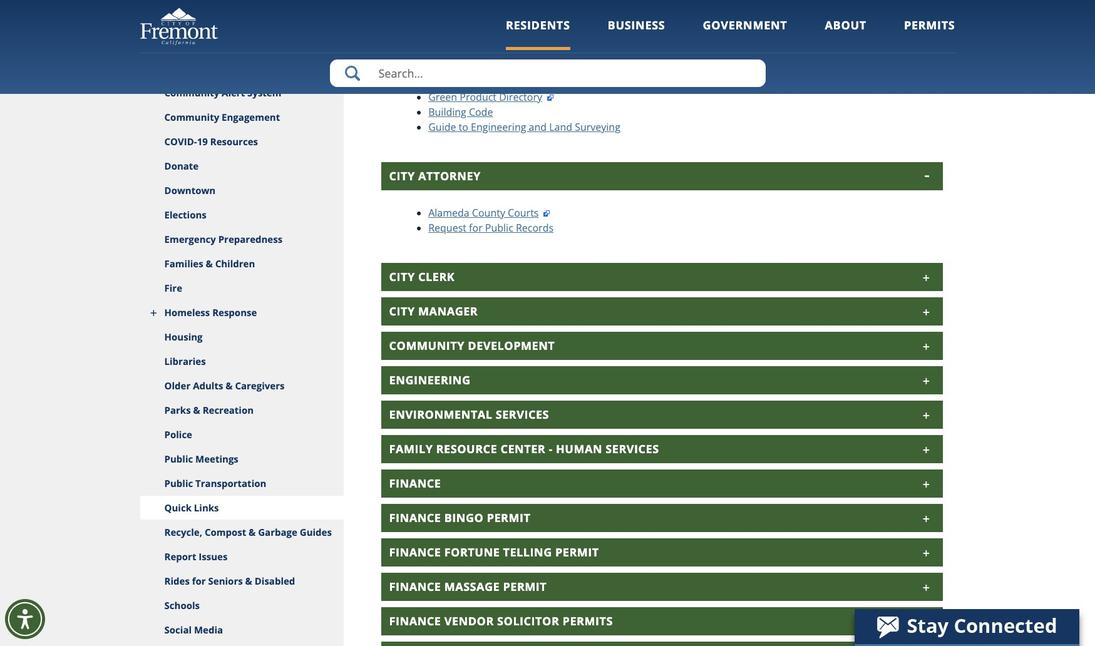 Task type: locate. For each thing, give the bounding box(es) containing it.
police link
[[140, 423, 344, 447]]

city for city attorney
[[389, 168, 415, 183]]

resources
[[210, 135, 258, 148]]

public
[[485, 221, 513, 235], [164, 453, 193, 465], [164, 477, 193, 490]]

+ link
[[932, 13, 946, 25]]

& right adults
[[226, 380, 233, 392]]

1 finance from the top
[[389, 476, 441, 491]]

permit down telling
[[503, 579, 547, 594]]

social
[[164, 624, 192, 636]]

5 finance from the top
[[389, 614, 441, 629]]

and
[[451, 53, 477, 68], [529, 120, 547, 134]]

report
[[164, 551, 196, 563]]

0 vertical spatial for
[[469, 221, 483, 235]]

schools link
[[140, 594, 344, 618]]

1 horizontal spatial permits
[[904, 18, 955, 33]]

attorney
[[418, 168, 481, 183]]

1 vertical spatial services
[[606, 441, 659, 456]]

services up 'center'
[[496, 407, 549, 422]]

finance down finance bingo permit
[[389, 545, 441, 560]]

services
[[496, 407, 549, 422], [606, 441, 659, 456]]

building up green
[[389, 53, 448, 68]]

4 finance from the top
[[389, 579, 441, 594]]

3 finance from the top
[[389, 545, 441, 560]]

1 vertical spatial building
[[429, 105, 466, 119]]

police
[[164, 428, 192, 441]]

1 vertical spatial for
[[192, 575, 206, 587]]

building and safety
[[389, 53, 523, 68]]

community engagement link
[[140, 105, 344, 130]]

downtown link
[[140, 178, 344, 203]]

children
[[215, 257, 255, 270]]

families
[[164, 257, 203, 270]]

-
[[955, 13, 958, 25], [549, 441, 553, 456]]

transportation
[[195, 477, 266, 490]]

center
[[501, 441, 546, 456]]

&
[[206, 257, 213, 270], [226, 380, 233, 392], [193, 404, 200, 416], [245, 575, 252, 587]]

2 vertical spatial permit
[[503, 579, 547, 594]]

1 vertical spatial engineering
[[389, 373, 471, 388]]

font size: link
[[891, 14, 927, 25]]

1 horizontal spatial for
[[469, 221, 483, 235]]

recycle, compost & garbage guides link
[[140, 520, 344, 545]]

feedback
[[846, 13, 882, 24]]

city
[[389, 168, 415, 183], [389, 269, 415, 284], [389, 304, 415, 319]]

0 horizontal spatial engineering
[[389, 373, 471, 388]]

business link
[[608, 18, 665, 50]]

rides for seniors & disabled link
[[140, 569, 344, 594]]

community for community development
[[389, 338, 465, 353]]

community for community alert system
[[164, 86, 219, 99]]

building down green
[[429, 105, 466, 119]]

public down police
[[164, 453, 193, 465]]

courts
[[508, 206, 539, 220]]

1 vertical spatial -
[[549, 441, 553, 456]]

permit for finance massage permit
[[503, 579, 547, 594]]

2 city from the top
[[389, 269, 415, 284]]

0 vertical spatial building
[[389, 53, 448, 68]]

0 horizontal spatial -
[[549, 441, 553, 456]]

1 vertical spatial and
[[529, 120, 547, 134]]

0 vertical spatial city
[[389, 168, 415, 183]]

fortune
[[444, 545, 500, 560]]

community up 19
[[164, 111, 219, 123]]

1 vertical spatial community
[[164, 111, 219, 123]]

donate
[[164, 160, 199, 172]]

finance down family on the bottom of page
[[389, 476, 441, 491]]

2 vertical spatial public
[[164, 477, 193, 490]]

1 vertical spatial public
[[164, 453, 193, 465]]

disabled
[[255, 575, 295, 587]]

alert
[[222, 86, 245, 99]]

for right rides
[[192, 575, 206, 587]]

parks & recreation
[[164, 404, 254, 416]]

parks & recreation link
[[140, 398, 344, 423]]

font size:
[[891, 14, 927, 25]]

tab list
[[381, 46, 943, 646]]

0 vertical spatial public
[[485, 221, 513, 235]]

services right human at the right
[[606, 441, 659, 456]]

permits
[[904, 18, 955, 33], [563, 614, 613, 629]]

code
[[469, 105, 493, 119]]

0 vertical spatial -
[[955, 13, 958, 25]]

1 vertical spatial permits
[[563, 614, 613, 629]]

1 horizontal spatial engineering
[[471, 120, 526, 134]]

2 vertical spatial community
[[389, 338, 465, 353]]

city for city clerk
[[389, 269, 415, 284]]

permit right telling
[[555, 545, 599, 560]]

public inside alameda county courts request for public records
[[485, 221, 513, 235]]

building inside green product directory building code guide to engineering and land surveying
[[429, 105, 466, 119]]

product
[[460, 90, 497, 104]]

permits link
[[904, 18, 955, 50]]

for down county
[[469, 221, 483, 235]]

community for community engagement
[[164, 111, 219, 123]]

massage
[[444, 579, 500, 594]]

0 vertical spatial permits
[[904, 18, 955, 33]]

- right +
[[955, 13, 958, 25]]

land
[[549, 120, 572, 134]]

community down city manager
[[389, 338, 465, 353]]

homeless
[[164, 306, 210, 319]]

engineering up the 'environmental'
[[389, 373, 471, 388]]

engineering down code
[[471, 120, 526, 134]]

public meetings
[[164, 453, 239, 465]]

city left clerk
[[389, 269, 415, 284]]

city for city manager
[[389, 304, 415, 319]]

1 vertical spatial city
[[389, 269, 415, 284]]

0 vertical spatial engineering
[[471, 120, 526, 134]]

covid-
[[164, 135, 197, 148]]

recreation
[[203, 404, 254, 416]]

0 vertical spatial services
[[496, 407, 549, 422]]

0 vertical spatial community
[[164, 86, 219, 99]]

finance for finance
[[389, 476, 441, 491]]

finance left vendor
[[389, 614, 441, 629]]

solicitor
[[497, 614, 560, 629]]

1 city from the top
[[389, 168, 415, 183]]

building
[[389, 53, 448, 68], [429, 105, 466, 119]]

finance bingo permit
[[389, 510, 531, 525]]

housing link
[[140, 325, 344, 349]]

2 vertical spatial city
[[389, 304, 415, 319]]

garbage
[[258, 526, 297, 539]]

stay connected image
[[855, 609, 1078, 644]]

city left the attorney
[[389, 168, 415, 183]]

engagement
[[222, 111, 280, 123]]

quick links
[[164, 502, 219, 514]]

social media
[[164, 624, 223, 636]]

telling
[[503, 545, 552, 560]]

finance left bingo
[[389, 510, 441, 525]]

public for public meetings
[[164, 453, 193, 465]]

0 horizontal spatial and
[[451, 53, 477, 68]]

community engagement
[[164, 111, 280, 123]]

2 finance from the top
[[389, 510, 441, 525]]

city down city clerk
[[389, 304, 415, 319]]

1 horizontal spatial and
[[529, 120, 547, 134]]

3 city from the top
[[389, 304, 415, 319]]

parks
[[164, 404, 191, 416]]

finance for finance fortune telling permit
[[389, 545, 441, 560]]

public transportation
[[164, 477, 266, 490]]

guide to engineering and land surveying link
[[429, 120, 621, 134]]

finance left massage at the left bottom of page
[[389, 579, 441, 594]]

alameda county courts link
[[429, 206, 551, 220]]

safety
[[480, 53, 523, 68]]

& right parks
[[193, 404, 200, 416]]

about link
[[825, 18, 867, 50]]

emergency preparedness
[[164, 233, 283, 246]]

and left safety
[[451, 53, 477, 68]]

families & children
[[164, 257, 255, 270]]

1 horizontal spatial services
[[606, 441, 659, 456]]

county
[[472, 206, 505, 220]]

tab
[[381, 642, 943, 646]]

0 vertical spatial permit
[[487, 510, 531, 525]]

green
[[429, 90, 457, 104]]

- right 'center'
[[549, 441, 553, 456]]

finance vendor solicitor permits
[[389, 614, 613, 629]]

and left land
[[529, 120, 547, 134]]

public down alameda county courts link
[[485, 221, 513, 235]]

public up quick
[[164, 477, 193, 490]]

residents
[[506, 18, 570, 33]]

community inside 'link'
[[164, 111, 219, 123]]

tab list containing building and safety
[[381, 46, 943, 646]]

community up "community engagement"
[[164, 86, 219, 99]]

permit up finance fortune telling permit
[[487, 510, 531, 525]]

recycle,
[[164, 526, 202, 539]]

residents link
[[506, 18, 570, 50]]

feedback link
[[833, 13, 882, 24]]



Task type: describe. For each thing, give the bounding box(es) containing it.
0 vertical spatial and
[[451, 53, 477, 68]]

caregivers
[[235, 380, 285, 392]]

request
[[429, 221, 467, 235]]

0 horizontal spatial permits
[[563, 614, 613, 629]]

families & children link
[[140, 252, 344, 276]]

bingo
[[444, 510, 484, 525]]

emergency
[[164, 233, 216, 246]]

& inside "link"
[[193, 404, 200, 416]]

size:
[[910, 14, 927, 25]]

recycle, compost & garbage guides
[[164, 526, 332, 539]]

libraries link
[[140, 349, 344, 374]]

adults
[[193, 380, 223, 392]]

housing
[[164, 331, 203, 343]]

city manager
[[389, 304, 478, 319]]

finance for finance bingo permit
[[389, 510, 441, 525]]

community alert system
[[164, 86, 281, 99]]

business
[[608, 18, 665, 33]]

quick links link
[[140, 496, 344, 520]]

downtown
[[164, 184, 216, 197]]

resource
[[436, 441, 497, 456]]

elections link
[[140, 203, 344, 227]]

& right seniors
[[245, 575, 252, 587]]

building code link
[[429, 105, 493, 119]]

emergency preparedness link
[[140, 227, 344, 252]]

preparedness
[[218, 233, 283, 246]]

finance for finance massage permit
[[389, 579, 441, 594]]

response
[[212, 306, 257, 319]]

permit for finance bingo permit
[[487, 510, 531, 525]]

social media link
[[140, 618, 344, 643]]

Search text field
[[330, 59, 766, 87]]

public meetings link
[[140, 447, 344, 472]]

report issues
[[164, 551, 228, 563]]

meetings
[[195, 453, 239, 465]]

seniors
[[208, 575, 243, 587]]

finance fortune telling permit
[[389, 545, 599, 560]]

records
[[516, 221, 554, 235]]

links
[[194, 502, 219, 514]]

& right families
[[206, 257, 213, 270]]

guides
[[300, 526, 332, 539]]

community alert system link
[[140, 81, 344, 105]]

government link
[[703, 18, 788, 50]]

older adults & caregivers
[[164, 380, 285, 392]]

+
[[941, 13, 946, 25]]

public for public transportation
[[164, 477, 193, 490]]

green product directory building code guide to engineering and land surveying
[[429, 90, 621, 134]]

environmental services
[[389, 407, 549, 422]]

alameda
[[429, 206, 470, 220]]

quick
[[164, 502, 192, 514]]

government
[[703, 18, 788, 33]]

older
[[164, 380, 191, 392]]

family resource center - human services
[[389, 441, 659, 456]]

finance for finance vendor solicitor permits
[[389, 614, 441, 629]]

city clerk
[[389, 269, 455, 284]]

elections
[[164, 209, 207, 221]]

manager
[[418, 304, 478, 319]]

finance massage permit
[[389, 579, 547, 594]]

fire
[[164, 282, 182, 294]]

0 horizontal spatial services
[[496, 407, 549, 422]]

font
[[891, 14, 908, 25]]

city attorney
[[389, 168, 481, 183]]

schools
[[164, 599, 200, 612]]

- inside tab list
[[549, 441, 553, 456]]

covid-19 resources link
[[140, 130, 344, 154]]

public transportation link
[[140, 472, 344, 496]]

vendor
[[444, 614, 494, 629]]

development
[[468, 338, 555, 353]]

1 horizontal spatial -
[[955, 13, 958, 25]]

request for public records link
[[429, 221, 554, 235]]

1 vertical spatial permit
[[555, 545, 599, 560]]

media
[[194, 624, 223, 636]]

community development
[[389, 338, 555, 353]]

for inside alameda county courts request for public records
[[469, 221, 483, 235]]

0 horizontal spatial for
[[192, 575, 206, 587]]

to
[[459, 120, 468, 134]]

about
[[825, 18, 867, 33]]

rides
[[164, 575, 190, 587]]

alameda county courts request for public records
[[429, 206, 554, 235]]

clerk
[[418, 269, 455, 284]]

libraries
[[164, 355, 206, 368]]

19
[[197, 135, 208, 148]]

rides for seniors & disabled
[[164, 575, 295, 587]]

and inside green product directory building code guide to engineering and land surveying
[[529, 120, 547, 134]]

system
[[247, 86, 281, 99]]

engineering inside green product directory building code guide to engineering and land surveying
[[471, 120, 526, 134]]

older adults & caregivers link
[[140, 374, 344, 398]]

green product directory link
[[429, 90, 555, 104]]



Task type: vqa. For each thing, say whether or not it's contained in the screenshot.
Emergency
yes



